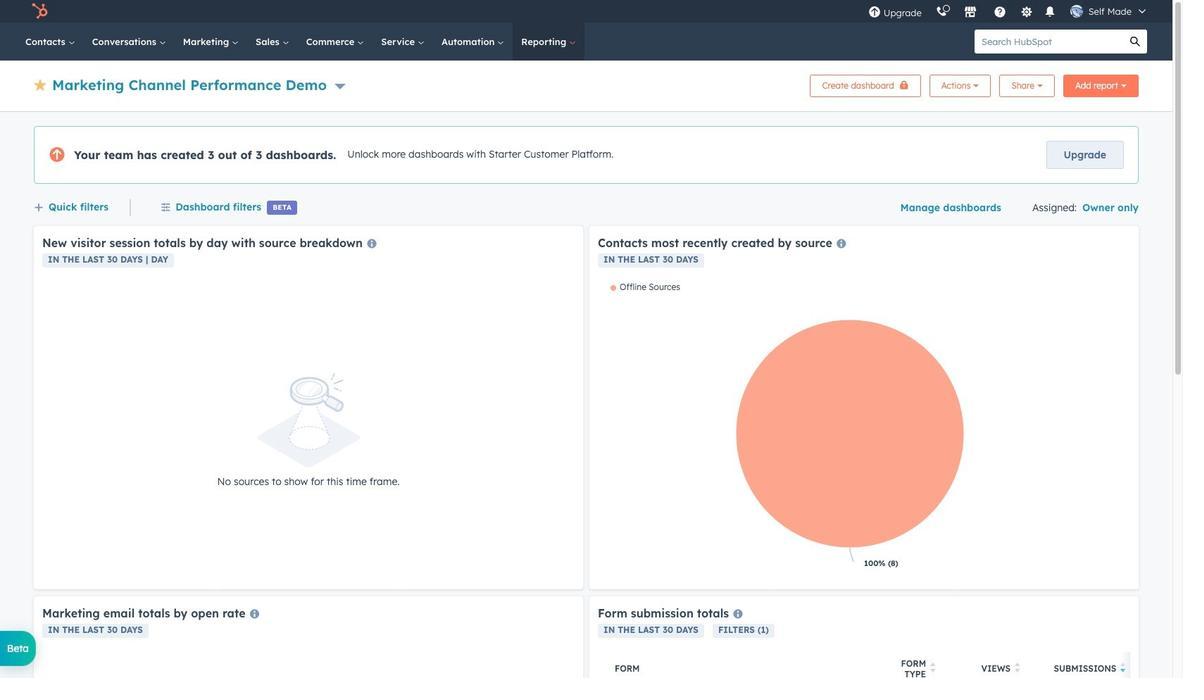 Task type: describe. For each thing, give the bounding box(es) containing it.
contacts most recently created by source element
[[590, 226, 1139, 590]]

2 press to sort. element from the left
[[1015, 663, 1021, 675]]

descending sort. press to sort ascending. element
[[1121, 663, 1127, 675]]

press to sort. image
[[1015, 663, 1021, 673]]

ruby anderson image
[[1071, 5, 1083, 18]]

toggle series visibility region
[[611, 282, 681, 292]]

new visitor session totals by day with source breakdown element
[[34, 226, 583, 590]]

Search HubSpot search field
[[975, 30, 1124, 54]]



Task type: locate. For each thing, give the bounding box(es) containing it.
menu
[[862, 0, 1156, 23]]

interactive chart image
[[598, 282, 1131, 581]]

marketing email totals by open rate element
[[34, 597, 583, 679]]

0 horizontal spatial press to sort. element
[[931, 663, 936, 675]]

form submission totals element
[[590, 597, 1184, 679]]

press to sort. image
[[931, 663, 936, 673]]

1 horizontal spatial press to sort. element
[[1015, 663, 1021, 675]]

descending sort. press to sort ascending. image
[[1121, 663, 1127, 673]]

banner
[[34, 70, 1139, 97]]

1 press to sort. element from the left
[[931, 663, 936, 675]]

press to sort. element
[[931, 663, 936, 675], [1015, 663, 1021, 675]]

marketplaces image
[[964, 6, 977, 19]]



Task type: vqa. For each thing, say whether or not it's contained in the screenshot.
first Press To Sort. element
yes



